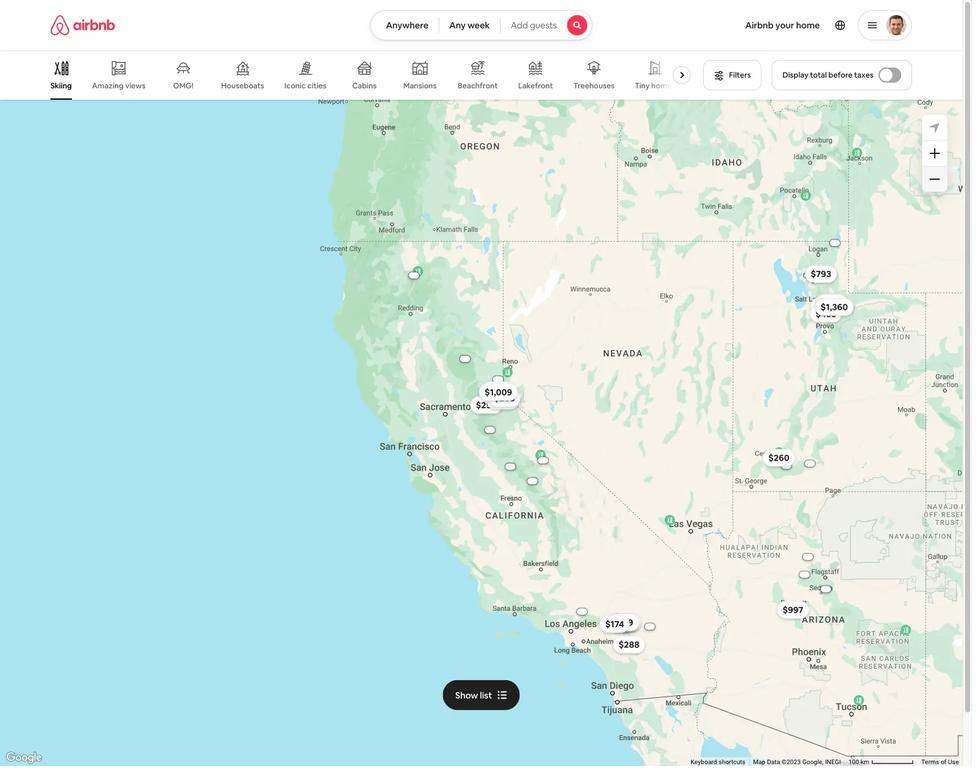 Task type: vqa. For each thing, say whether or not it's contained in the screenshot.
$260
yes



Task type: describe. For each thing, give the bounding box(es) containing it.
week
[[468, 20, 490, 31]]

airbnb your home
[[745, 20, 820, 31]]

filters
[[729, 70, 751, 80]]

100 km button
[[845, 758, 918, 767]]

$420
[[487, 385, 509, 396]]

map data ©2023 google, inegi
[[753, 759, 841, 766]]

amazing
[[92, 81, 124, 90]]

keyboard shortcuts
[[691, 759, 746, 766]]

amazing views
[[92, 81, 145, 90]]

treehouses
[[574, 81, 615, 91]]

$420 $250
[[476, 385, 509, 411]]

$159
[[614, 617, 634, 628]]

skiing
[[51, 81, 72, 91]]

terms of use link
[[922, 759, 959, 766]]

google map
showing 90 stays. region
[[0, 100, 963, 767]]

home
[[796, 20, 820, 31]]

keyboard shortcuts button
[[691, 758, 746, 767]]

any week
[[449, 20, 490, 31]]

$144
[[613, 617, 633, 629]]

lakefront
[[518, 81, 553, 91]]

$455 button
[[810, 305, 842, 323]]

tiny homes
[[635, 81, 676, 91]]

google image
[[3, 750, 45, 767]]

$153
[[616, 617, 636, 628]]

any week button
[[439, 10, 501, 40]]

your
[[776, 20, 794, 31]]

filters button
[[703, 60, 762, 90]]

$205 button
[[488, 390, 521, 407]]

$153 button
[[611, 614, 641, 632]]

$409 button
[[811, 298, 844, 315]]

$159 button
[[608, 614, 639, 632]]

show
[[455, 690, 478, 701]]

omg!
[[173, 81, 194, 91]]

$1,360
[[821, 302, 848, 313]]

views
[[125, 81, 145, 90]]

display total before taxes button
[[772, 60, 912, 90]]

list
[[480, 690, 492, 701]]

$793
[[811, 268, 831, 280]]

before
[[829, 70, 853, 80]]

$246 button
[[816, 294, 848, 312]]

anywhere button
[[370, 10, 439, 40]]

houseboats
[[221, 81, 264, 90]]

$182
[[822, 297, 842, 309]]

$1,009
[[485, 387, 512, 398]]

zoom in image
[[930, 148, 940, 158]]

$250 button
[[470, 396, 502, 414]]

group containing amazing views
[[51, 51, 696, 100]]

km
[[861, 759, 870, 766]]

$1,009 $205
[[485, 387, 515, 404]]

inegi
[[825, 759, 841, 766]]

$288 button
[[613, 636, 645, 654]]

$288
[[619, 639, 640, 651]]

map
[[753, 759, 766, 766]]

$849 button
[[487, 392, 519, 410]]

google,
[[803, 759, 824, 766]]

$325
[[821, 297, 841, 308]]

$250
[[476, 400, 497, 411]]

$793 button
[[805, 265, 837, 283]]



Task type: locate. For each thing, give the bounding box(es) containing it.
add
[[511, 20, 528, 31]]

$325 button
[[815, 294, 847, 312]]

$205
[[494, 393, 515, 404]]

$246
[[822, 297, 842, 309]]

$420 button
[[482, 382, 514, 399]]

$172 button
[[609, 614, 640, 632]]

airbnb
[[745, 20, 774, 31]]

zoom out image
[[930, 174, 940, 184]]

100
[[849, 759, 859, 766]]

of
[[941, 759, 947, 766]]

$182 button
[[817, 294, 848, 312]]

terms
[[922, 759, 939, 766]]

show list
[[455, 690, 492, 701]]

anywhere
[[386, 20, 429, 31]]

$174 button
[[600, 616, 630, 633]]

any
[[449, 20, 466, 31]]

total
[[810, 70, 827, 80]]

shortcuts
[[719, 759, 746, 766]]

$172
[[615, 618, 634, 629]]

tiny
[[635, 81, 650, 91]]

$409
[[817, 301, 838, 312]]

$174
[[605, 619, 624, 630]]

$849
[[492, 395, 514, 407]]

$144 button
[[607, 614, 639, 632]]

guests
[[530, 20, 557, 31]]

group
[[51, 51, 696, 100]]

$1,009 button
[[479, 384, 518, 401]]

©2023
[[782, 759, 801, 766]]

cities
[[307, 81, 327, 90]]

$997
[[783, 605, 804, 616]]

$1,360 button
[[815, 298, 854, 316]]

None search field
[[370, 10, 593, 40]]

use
[[948, 759, 959, 766]]

airbnb your home link
[[738, 12, 828, 39]]

data
[[767, 759, 780, 766]]

mansions
[[404, 81, 437, 91]]

keyboard
[[691, 759, 717, 766]]

show list button
[[443, 680, 520, 711]]

taxes
[[854, 70, 874, 80]]

homes
[[651, 81, 676, 91]]

$260
[[769, 452, 790, 464]]

add guests button
[[500, 10, 593, 40]]

display total before taxes
[[783, 70, 874, 80]]

$997 button
[[777, 601, 809, 619]]

terms of use
[[922, 759, 959, 766]]

profile element
[[608, 0, 912, 51]]

none search field containing anywhere
[[370, 10, 593, 40]]

iconic cities
[[285, 81, 327, 90]]

100 km
[[849, 759, 871, 766]]

iconic
[[285, 81, 306, 90]]

$260 button
[[763, 449, 795, 467]]

cabins
[[352, 81, 377, 91]]

display
[[783, 70, 809, 80]]

add guests
[[511, 20, 557, 31]]

beachfront
[[458, 81, 498, 91]]

$455
[[816, 308, 836, 320]]



